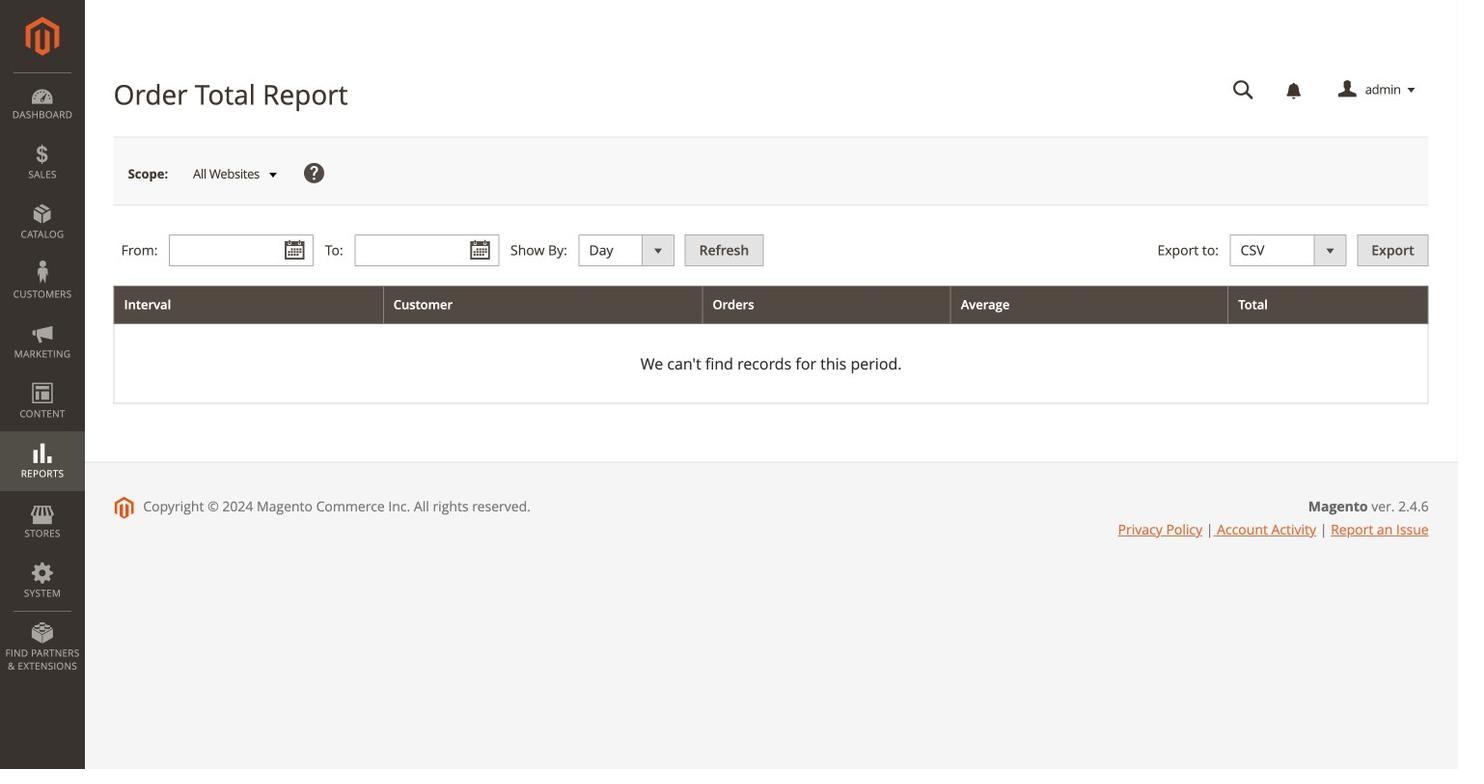 Task type: locate. For each thing, give the bounding box(es) containing it.
menu bar
[[0, 72, 85, 682]]

magento admin panel image
[[26, 16, 59, 56]]

None text field
[[1219, 73, 1268, 107], [169, 235, 314, 267], [355, 235, 499, 267], [1219, 73, 1268, 107], [169, 235, 314, 267], [355, 235, 499, 267]]



